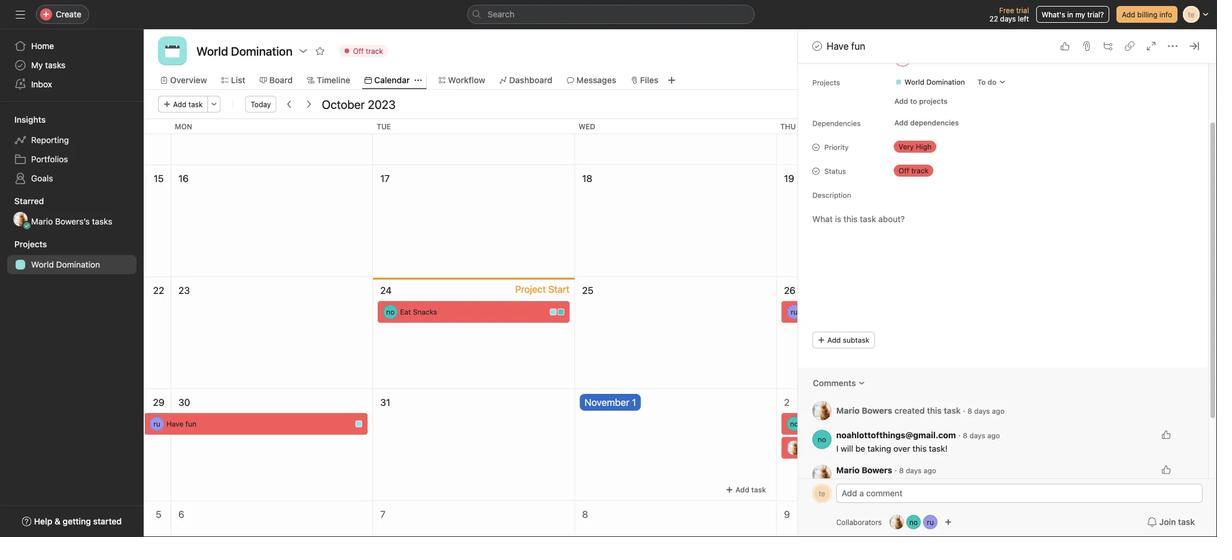 Task type: locate. For each thing, give the bounding box(es) containing it.
25
[[582, 285, 594, 296]]

off inside have fun dialog
[[899, 167, 909, 175]]

bowers up you
[[862, 466, 892, 475]]

create
[[56, 9, 81, 19]]

0 horizontal spatial off track
[[353, 47, 383, 55]]

free trial 22 days left
[[990, 6, 1029, 23]]

1 horizontal spatial projects
[[812, 79, 840, 87]]

mb
[[15, 215, 26, 223], [817, 407, 828, 415], [991, 420, 1002, 428], [789, 444, 800, 452], [817, 471, 828, 479], [891, 518, 902, 526]]

calendar
[[374, 75, 410, 85]]

1 vertical spatial 22
[[153, 285, 164, 296]]

1 horizontal spatial add task
[[736, 486, 766, 494]]

0 vertical spatial add task
[[173, 100, 203, 108]]

add to starred image
[[315, 46, 325, 56]]

left
[[1018, 14, 1029, 23]]

wed
[[579, 122, 595, 131]]

16
[[178, 173, 189, 184]]

info
[[1160, 10, 1172, 19]]

high
[[916, 143, 932, 151]]

no button
[[812, 430, 832, 449], [907, 515, 921, 529]]

mario bowers link up you
[[836, 466, 892, 475]]

world
[[905, 78, 924, 87], [31, 260, 54, 269]]

ru button
[[923, 515, 938, 529]]

· up noah, on the right bottom
[[895, 466, 897, 475]]

1 horizontal spatial this
[[927, 406, 942, 416]]

0 vertical spatial world
[[905, 78, 924, 87]]

next month image
[[304, 99, 313, 109]]

1 bowers from the top
[[862, 406, 892, 416]]

8 inside mario bowers created this task · 8 days ago
[[968, 407, 972, 415]]

0 vertical spatial fun
[[851, 40, 865, 52]]

mario up thank
[[836, 466, 860, 475]]

this right the created
[[927, 406, 942, 416]]

days inside noahlottofthings@gmail.com · 8 days ago
[[970, 432, 985, 440]]

1 vertical spatial world domination
[[31, 260, 100, 269]]

0 horizontal spatial track
[[366, 47, 383, 55]]

1 vertical spatial tasks
[[92, 216, 112, 226]]

tasks right bowers's
[[92, 216, 112, 226]]

1 vertical spatial off track
[[899, 167, 929, 175]]

30 right –
[[952, 53, 962, 63]]

ago inside mario bowers · 8 days ago
[[924, 467, 936, 475]]

no left make
[[790, 420, 799, 428]]

mb button left the ru button
[[890, 515, 904, 529]]

0 vertical spatial projects
[[812, 79, 840, 87]]

26 inside have fun dialog
[[932, 53, 943, 63]]

start
[[548, 283, 570, 295]]

0 vertical spatial 30
[[952, 53, 962, 63]]

1 vertical spatial world
[[31, 260, 54, 269]]

off track button
[[333, 43, 393, 59], [889, 163, 961, 179]]

2 bowers from the top
[[862, 466, 892, 475]]

off track button up calendar link
[[333, 43, 393, 59]]

world domination up projects
[[905, 78, 965, 87]]

started
[[93, 516, 122, 526]]

fun
[[851, 40, 865, 52], [185, 420, 196, 428]]

mario bowers link up floats
[[836, 406, 892, 416]]

projects button
[[0, 238, 47, 250]]

off track up calendar link
[[353, 47, 383, 55]]

1 vertical spatial 26
[[784, 285, 796, 296]]

2 horizontal spatial ·
[[963, 406, 965, 416]]

world domination down mario bowers's tasks
[[31, 260, 100, 269]]

bowers for ·
[[862, 466, 892, 475]]

1 horizontal spatial ·
[[958, 430, 961, 440]]

1 vertical spatial ·
[[958, 430, 961, 440]]

search list box
[[467, 5, 755, 24]]

1 horizontal spatial world domination
[[905, 78, 965, 87]]

1 vertical spatial off track button
[[889, 163, 961, 179]]

1 vertical spatial this
[[913, 444, 927, 454]]

2 mario bowers link from the top
[[836, 466, 892, 475]]

0 vertical spatial 0 likes. click to like this task image
[[1060, 41, 1070, 51]]

1 vertical spatial add task button
[[721, 481, 772, 498]]

days
[[1000, 14, 1016, 23], [974, 407, 990, 415], [970, 432, 985, 440], [906, 467, 922, 475]]

off down very
[[899, 167, 909, 175]]

very high button
[[889, 139, 961, 155]]

0 vertical spatial world domination link
[[890, 76, 970, 88]]

my tasks
[[31, 60, 65, 70]]

mario bowers link for created
[[836, 406, 892, 416]]

very high
[[899, 143, 932, 151]]

no left the i
[[818, 436, 826, 444]]

dependencies
[[812, 119, 861, 128]]

0 vertical spatial mario
[[31, 216, 53, 226]]

what's in my trial? button
[[1036, 6, 1109, 23]]

add subtask
[[827, 336, 870, 345]]

mario bowers · 8 days ago
[[836, 466, 936, 475]]

off track inside have fun dialog
[[899, 167, 929, 175]]

1 vertical spatial domination
[[56, 260, 100, 269]]

0 horizontal spatial find
[[804, 444, 818, 452]]

off right add to starred icon
[[353, 47, 364, 55]]

0 horizontal spatial add task button
[[158, 96, 208, 113]]

mario up beer
[[836, 406, 860, 416]]

te
[[819, 489, 825, 498]]

insights element
[[0, 109, 144, 190]]

1 vertical spatial 0 likes. click to like this task image
[[1162, 430, 1171, 440]]

0 vertical spatial off track
[[353, 47, 383, 55]]

greatly
[[951, 479, 977, 489]]

join task
[[1159, 517, 1195, 527]]

find for find investors
[[804, 444, 818, 452]]

0 horizontal spatial ·
[[895, 466, 897, 475]]

1 vertical spatial track
[[911, 167, 929, 175]]

ago up thank you noah, your help is greatly appreciated
[[924, 467, 936, 475]]

0 vertical spatial bowers
[[862, 406, 892, 416]]

starred element
[[0, 190, 144, 234]]

due date
[[812, 55, 843, 63]]

· left 3
[[963, 406, 965, 416]]

world domination inside have fun dialog
[[905, 78, 965, 87]]

team
[[1028, 420, 1045, 428]]

2 vertical spatial mario
[[836, 466, 860, 475]]

world down projects dropdown button
[[31, 260, 54, 269]]

mb button left beer
[[812, 401, 832, 421]]

0 vertical spatial find
[[1006, 420, 1020, 428]]

add tab image
[[667, 75, 677, 85]]

make
[[804, 420, 822, 428]]

1 vertical spatial world domination link
[[7, 255, 137, 274]]

0 horizontal spatial 30
[[178, 397, 190, 408]]

0 likes. click to like this task image left attachments: add a file to this task, have fun image
[[1060, 41, 1070, 51]]

eat snacks
[[400, 308, 437, 316]]

domination up projects
[[927, 78, 965, 87]]

dashboard link
[[500, 74, 552, 87]]

mario down starred in the top left of the page
[[31, 216, 53, 226]]

messages link
[[567, 74, 616, 87]]

1 vertical spatial mario
[[836, 406, 860, 416]]

0 vertical spatial add task button
[[158, 96, 208, 113]]

global element
[[0, 29, 144, 101]]

bowers up floats
[[862, 406, 892, 416]]

ago inside mario bowers created this task · 8 days ago
[[992, 407, 1005, 415]]

find down make
[[804, 444, 818, 452]]

1 horizontal spatial ru
[[791, 308, 798, 316]]

board
[[269, 75, 293, 85]]

world domination link down mario bowers's tasks
[[7, 255, 137, 274]]

noah,
[[879, 479, 902, 489]]

projects down "due date"
[[812, 79, 840, 87]]

0 horizontal spatial domination
[[56, 260, 100, 269]]

1
[[632, 397, 636, 408]]

to do
[[978, 78, 997, 87]]

ago right 3
[[992, 407, 1005, 415]]

0 vertical spatial mario bowers link
[[836, 406, 892, 416]]

to do button
[[972, 74, 1012, 91]]

add task button
[[158, 96, 208, 113], [721, 481, 772, 498]]

· down mario bowers created this task · 8 days ago
[[958, 430, 961, 440]]

add inside button
[[895, 119, 908, 127]]

0 horizontal spatial this
[[913, 444, 927, 454]]

0 vertical spatial world domination
[[905, 78, 965, 87]]

world domination
[[196, 44, 293, 58]]

starred button
[[0, 195, 44, 207]]

8 inside noahlottofthings@gmail.com · 8 days ago
[[963, 432, 968, 440]]

22 left free
[[990, 14, 998, 23]]

ru inside button
[[927, 518, 934, 526]]

world domination link up projects
[[890, 76, 970, 88]]

1 vertical spatial have
[[166, 420, 183, 428]]

track inside have fun dialog
[[911, 167, 929, 175]]

1 vertical spatial ago
[[987, 432, 1000, 440]]

0 likes. click to like this task image
[[1060, 41, 1070, 51], [1162, 430, 1171, 440]]

1 horizontal spatial have
[[827, 40, 849, 52]]

0 vertical spatial no button
[[812, 430, 832, 449]]

off track down very high on the top of page
[[899, 167, 929, 175]]

0 vertical spatial ago
[[992, 407, 1005, 415]]

tasks inside global element
[[45, 60, 65, 70]]

find left the a
[[1006, 420, 1020, 428]]

2 vertical spatial ago
[[924, 467, 936, 475]]

2 vertical spatial ru
[[927, 518, 934, 526]]

1 horizontal spatial world
[[905, 78, 924, 87]]

goals
[[31, 173, 53, 183]]

add subtask image
[[1103, 41, 1113, 51]]

portfolios link
[[7, 150, 137, 169]]

date
[[828, 55, 843, 63]]

0 horizontal spatial world domination
[[31, 260, 100, 269]]

1 vertical spatial projects
[[14, 239, 47, 249]]

0 horizontal spatial 22
[[153, 285, 164, 296]]

projects inside dropdown button
[[14, 239, 47, 249]]

1 horizontal spatial tasks
[[92, 216, 112, 226]]

find a team
[[1006, 420, 1045, 428]]

30 right '29'
[[178, 397, 190, 408]]

0 horizontal spatial tasks
[[45, 60, 65, 70]]

0 vertical spatial have
[[827, 40, 849, 52]]

mario inside starred element
[[31, 216, 53, 226]]

1 vertical spatial ru
[[153, 420, 160, 428]]

1 vertical spatial fun
[[185, 420, 196, 428]]

domination down bowers's
[[56, 260, 100, 269]]

0 vertical spatial off
[[353, 47, 364, 55]]

previous month image
[[285, 99, 294, 109]]

0 horizontal spatial projects
[[14, 239, 47, 249]]

billing
[[1137, 10, 1158, 19]]

very
[[899, 143, 914, 151]]

workflow
[[448, 75, 485, 85]]

projects
[[919, 97, 948, 106]]

find
[[1006, 420, 1020, 428], [804, 444, 818, 452]]

0 horizontal spatial fun
[[185, 420, 196, 428]]

project start
[[515, 283, 570, 295]]

1 horizontal spatial 26
[[932, 53, 943, 63]]

world domination link
[[890, 76, 970, 88], [7, 255, 137, 274]]

bowers
[[862, 406, 892, 416], [862, 466, 892, 475]]

track up calendar link
[[366, 47, 383, 55]]

1 horizontal spatial off track
[[899, 167, 929, 175]]

no button left the ru button
[[907, 515, 921, 529]]

mario bowers link
[[836, 406, 892, 416], [836, 466, 892, 475]]

1 vertical spatial mb button
[[812, 465, 832, 484]]

1 horizontal spatial 0 likes. click to like this task image
[[1162, 430, 1171, 440]]

investors
[[820, 444, 851, 452]]

1 horizontal spatial domination
[[927, 78, 965, 87]]

no
[[386, 308, 395, 316], [790, 420, 799, 428], [818, 436, 826, 444], [910, 518, 918, 526]]

no button left the i
[[812, 430, 832, 449]]

track down high on the right of the page
[[911, 167, 929, 175]]

add inside button
[[1122, 10, 1135, 19]]

home
[[31, 41, 54, 51]]

0 likes. click to like this task image up 0 likes. click to like this task image
[[1162, 430, 1171, 440]]

1 horizontal spatial have fun
[[827, 40, 865, 52]]

0 likes. click to like this task image
[[1162, 465, 1171, 475]]

1 vertical spatial find
[[804, 444, 818, 452]]

22 left 23
[[153, 285, 164, 296]]

have
[[827, 40, 849, 52], [166, 420, 183, 428]]

full screen image
[[1147, 41, 1156, 51]]

projects down starred in the top left of the page
[[14, 239, 47, 249]]

oct
[[916, 53, 930, 63]]

floats
[[859, 420, 880, 428]]

ago down 3
[[987, 432, 1000, 440]]

1 horizontal spatial fun
[[851, 40, 865, 52]]

mb down starred dropdown button
[[15, 215, 26, 223]]

add dependencies
[[895, 119, 959, 127]]

1 vertical spatial add task
[[736, 486, 766, 494]]

mb button up te at the bottom of page
[[812, 465, 832, 484]]

have inside dialog
[[827, 40, 849, 52]]

join
[[1159, 517, 1176, 527]]

i
[[836, 444, 839, 454]]

2 horizontal spatial ru
[[927, 518, 934, 526]]

&
[[54, 516, 60, 526]]

1 horizontal spatial track
[[911, 167, 929, 175]]

tasks right my
[[45, 60, 65, 70]]

ru for 30
[[153, 420, 160, 428]]

have fun inside dialog
[[827, 40, 865, 52]]

2
[[784, 397, 790, 408]]

mb left the find investors
[[789, 444, 800, 452]]

1 horizontal spatial 22
[[990, 14, 998, 23]]

world up to
[[905, 78, 924, 87]]

1 horizontal spatial add task button
[[721, 481, 772, 498]]

off
[[353, 47, 364, 55], [899, 167, 909, 175]]

22 inside 'free trial 22 days left'
[[990, 14, 998, 23]]

1 vertical spatial 30
[[178, 397, 190, 408]]

add to projects button
[[889, 93, 953, 110]]

0 vertical spatial ru
[[791, 308, 798, 316]]

fun inside dialog
[[851, 40, 865, 52]]

off track button down very high popup button
[[889, 163, 961, 179]]

this down noahlottofthings@gmail.com · 8 days ago
[[913, 444, 927, 454]]

1 vertical spatial off
[[899, 167, 909, 175]]

help & getting started
[[34, 516, 122, 526]]

1 vertical spatial mario bowers link
[[836, 466, 892, 475]]

1 mario bowers link from the top
[[836, 406, 892, 416]]

1 vertical spatial bowers
[[862, 466, 892, 475]]

0 horizontal spatial world domination link
[[7, 255, 137, 274]]

mario for mario bowers's tasks
[[31, 216, 53, 226]]

bowers's
[[55, 216, 90, 226]]

no left the ru button
[[910, 518, 918, 526]]

1 horizontal spatial off
[[899, 167, 909, 175]]

0 vertical spatial track
[[366, 47, 383, 55]]

1 vertical spatial no button
[[907, 515, 921, 529]]

0 vertical spatial domination
[[927, 78, 965, 87]]

search button
[[467, 5, 755, 24]]

0 vertical spatial this
[[927, 406, 942, 416]]

add task
[[173, 100, 203, 108], [736, 486, 766, 494]]



Task type: vqa. For each thing, say whether or not it's contained in the screenshot.
topmost the My
no



Task type: describe. For each thing, give the bounding box(es) containing it.
projects inside have fun dialog
[[812, 79, 840, 87]]

what's in my trial?
[[1042, 10, 1104, 19]]

more actions image
[[211, 101, 218, 108]]

0 horizontal spatial no button
[[812, 430, 832, 449]]

beer
[[842, 420, 857, 428]]

appreciated
[[980, 479, 1026, 489]]

be
[[856, 444, 865, 454]]

calendar link
[[365, 74, 410, 87]]

0 vertical spatial ·
[[963, 406, 965, 416]]

add or remove collaborators image
[[945, 519, 952, 526]]

ago inside noahlottofthings@gmail.com · 8 days ago
[[987, 432, 1000, 440]]

make root beer floats
[[804, 420, 880, 428]]

to
[[910, 97, 917, 106]]

1 horizontal spatial no button
[[907, 515, 921, 529]]

29
[[153, 397, 164, 408]]

tasks inside starred element
[[92, 216, 112, 226]]

add dependencies button
[[889, 115, 964, 131]]

attachments: add a file to this task, have fun image
[[1082, 41, 1091, 51]]

insights
[[14, 115, 46, 125]]

eat
[[400, 308, 411, 316]]

noahlottofthings@gmail.com link
[[836, 430, 956, 440]]

november 1
[[585, 397, 636, 408]]

over
[[894, 444, 910, 454]]

0 horizontal spatial have fun
[[166, 420, 196, 428]]

0 horizontal spatial 0 likes. click to like this task image
[[1060, 41, 1070, 51]]

in
[[1067, 10, 1073, 19]]

reporting
[[31, 135, 69, 145]]

dashboard
[[509, 75, 552, 85]]

2 vertical spatial ·
[[895, 466, 897, 475]]

comments
[[813, 378, 856, 388]]

find investors
[[804, 444, 851, 452]]

join task button
[[1140, 511, 1203, 533]]

workflow link
[[439, 74, 485, 87]]

1 horizontal spatial world domination link
[[890, 76, 970, 88]]

close details image
[[1190, 41, 1199, 51]]

2023
[[368, 97, 396, 111]]

project
[[515, 283, 546, 295]]

2 vertical spatial mb button
[[890, 515, 904, 529]]

domination inside have fun dialog
[[927, 78, 965, 87]]

0 horizontal spatial have
[[166, 420, 183, 428]]

more actions for this task image
[[1168, 41, 1178, 51]]

today
[[251, 100, 271, 108]]

mb inside starred element
[[15, 215, 26, 223]]

tab actions image
[[415, 77, 422, 84]]

world domination link inside projects element
[[7, 255, 137, 274]]

world inside have fun dialog
[[905, 78, 924, 87]]

priority
[[824, 143, 849, 152]]

created
[[895, 406, 925, 416]]

have fun dialog
[[798, 0, 1217, 537]]

trial?
[[1087, 10, 1104, 19]]

collaborators
[[836, 518, 882, 526]]

18
[[582, 173, 592, 184]]

comments button
[[805, 373, 873, 394]]

0 horizontal spatial off track button
[[333, 43, 393, 59]]

my tasks link
[[7, 56, 137, 75]]

7
[[380, 509, 386, 520]]

a
[[1022, 420, 1026, 428]]

0 vertical spatial mb button
[[812, 401, 832, 421]]

find for find a team
[[1006, 420, 1020, 428]]

timeline link
[[307, 74, 350, 87]]

board link
[[260, 74, 293, 87]]

root
[[824, 420, 840, 428]]

starred
[[14, 196, 44, 206]]

messages
[[576, 75, 616, 85]]

you
[[863, 479, 877, 489]]

add to projects
[[895, 97, 948, 106]]

list
[[231, 75, 245, 85]]

add billing info
[[1122, 10, 1172, 19]]

is
[[942, 479, 948, 489]]

i will be taking over this task!
[[836, 444, 948, 454]]

1 horizontal spatial off track button
[[889, 163, 961, 179]]

projects element
[[0, 234, 144, 277]]

3
[[986, 397, 992, 408]]

do
[[988, 78, 997, 87]]

noahlottofthings@gmail.com
[[836, 430, 956, 440]]

help
[[34, 516, 52, 526]]

bowers for created
[[862, 406, 892, 416]]

home link
[[7, 37, 137, 56]]

my
[[31, 60, 43, 70]]

hide sidebar image
[[16, 10, 25, 19]]

search
[[488, 9, 515, 19]]

copy task link image
[[1125, 41, 1135, 51]]

world inside projects element
[[31, 260, 54, 269]]

6
[[178, 509, 184, 520]]

portfolios
[[31, 154, 68, 164]]

october 2023
[[322, 97, 396, 111]]

8 inside mario bowers · 8 days ago
[[899, 467, 904, 475]]

october
[[322, 97, 365, 111]]

world domination inside projects element
[[31, 260, 100, 269]]

–
[[945, 53, 950, 63]]

dependencies
[[910, 119, 959, 127]]

timeline
[[317, 75, 350, 85]]

show options image
[[299, 46, 308, 56]]

days inside mario bowers created this task · 8 days ago
[[974, 407, 990, 415]]

oct 26 – 30
[[916, 53, 962, 63]]

taking
[[868, 444, 891, 454]]

reporting link
[[7, 131, 137, 150]]

mario for mario bowers created this task · 8 days ago
[[836, 406, 860, 416]]

due
[[812, 55, 826, 63]]

days inside 'free trial 22 days left'
[[1000, 14, 1016, 23]]

0 horizontal spatial add task
[[173, 100, 203, 108]]

Completed checkbox
[[810, 39, 824, 53]]

inbox link
[[7, 75, 137, 94]]

mb down 3
[[991, 420, 1002, 428]]

no left eat
[[386, 308, 395, 316]]

ru for 26
[[791, 308, 798, 316]]

mb up make
[[817, 407, 828, 415]]

days inside mario bowers · 8 days ago
[[906, 467, 922, 475]]

te button
[[812, 484, 832, 503]]

30 inside have fun dialog
[[952, 53, 962, 63]]

my
[[1075, 10, 1085, 19]]

11
[[1190, 509, 1199, 520]]

completed image
[[810, 39, 824, 53]]

mario bowers link for ·
[[836, 466, 892, 475]]

add billing info button
[[1117, 6, 1178, 23]]

thank you noah, your help is greatly appreciated
[[836, 479, 1026, 489]]

help
[[923, 479, 940, 489]]

calendar image
[[165, 44, 180, 58]]

getting
[[63, 516, 91, 526]]

mb up te button
[[817, 471, 828, 479]]

9
[[784, 509, 790, 520]]

15
[[154, 173, 164, 184]]

mario for mario bowers · 8 days ago
[[836, 466, 860, 475]]

mario bowers created this task · 8 days ago
[[836, 406, 1005, 416]]

task inside button
[[1178, 517, 1195, 527]]

mb left the ru button
[[891, 518, 902, 526]]

domination inside projects element
[[56, 260, 100, 269]]

your
[[904, 479, 921, 489]]

19
[[784, 173, 794, 184]]



